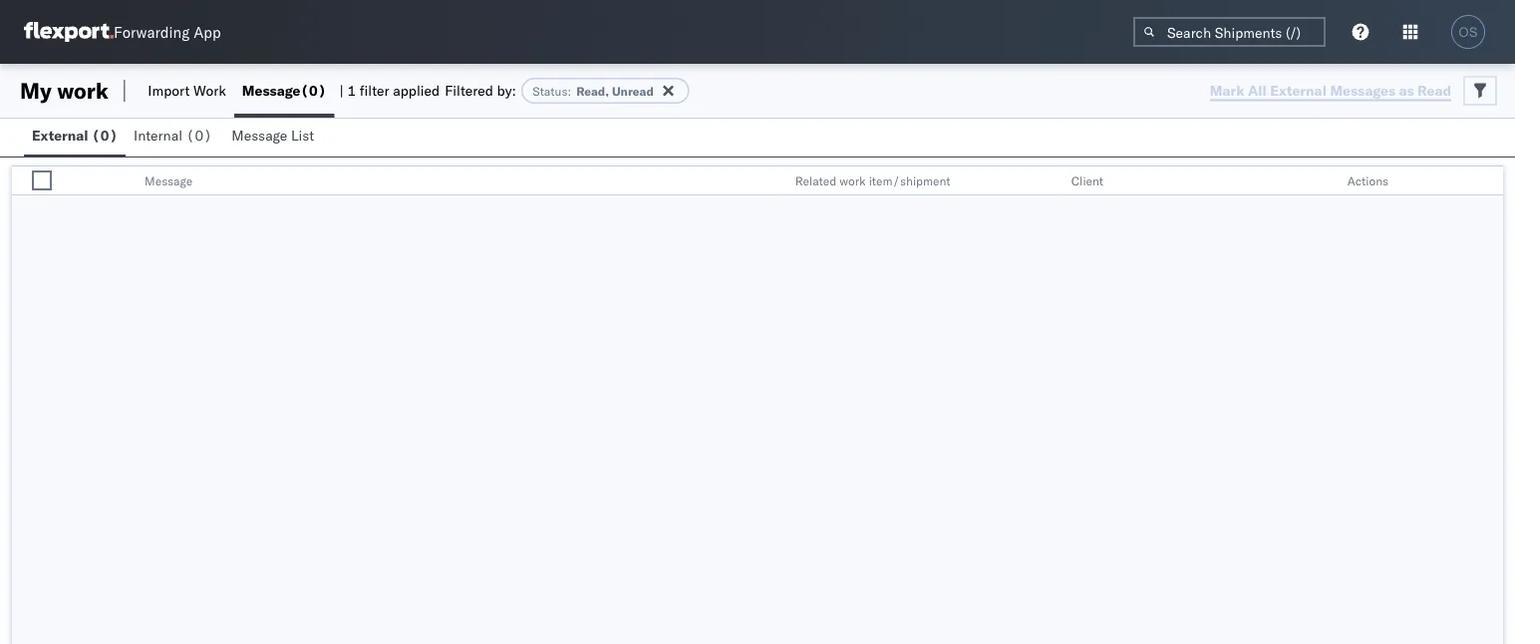 Task type: vqa. For each thing, say whether or not it's contained in the screenshot.
my
yes



Task type: locate. For each thing, give the bounding box(es) containing it.
0 horizontal spatial work
[[57, 77, 109, 104]]

message down internal (0) button
[[145, 173, 193, 188]]

2 horizontal spatial (0)
[[301, 82, 326, 99]]

(0)
[[301, 82, 326, 99], [92, 127, 118, 144], [186, 127, 212, 144]]

|
[[339, 82, 344, 99]]

read,
[[576, 83, 609, 98]]

import
[[148, 82, 190, 99]]

message list button
[[224, 118, 326, 157]]

None checkbox
[[32, 170, 52, 190]]

work for my
[[57, 77, 109, 104]]

unread
[[612, 83, 654, 98]]

1 vertical spatial work
[[840, 173, 866, 188]]

3 resize handle column header from the left
[[1038, 167, 1062, 196]]

my work
[[20, 77, 109, 104]]

1
[[347, 82, 356, 99]]

message left list
[[232, 127, 287, 144]]

2 resize handle column header from the left
[[761, 167, 785, 196]]

resize handle column header for related work item/shipment
[[1038, 167, 1062, 196]]

4 resize handle column header from the left
[[1314, 167, 1338, 196]]

app
[[194, 22, 221, 41]]

status : read, unread
[[533, 83, 654, 98]]

work up external (0)
[[57, 77, 109, 104]]

(0) for message (0)
[[301, 82, 326, 99]]

work
[[57, 77, 109, 104], [840, 173, 866, 188]]

message for list
[[232, 127, 287, 144]]

message inside button
[[232, 127, 287, 144]]

(0) left |
[[301, 82, 326, 99]]

message up message list
[[242, 82, 301, 99]]

message
[[242, 82, 301, 99], [232, 127, 287, 144], [145, 173, 193, 188]]

0 horizontal spatial (0)
[[92, 127, 118, 144]]

1 resize handle column header from the left
[[71, 167, 95, 196]]

external
[[32, 127, 88, 144]]

0 vertical spatial work
[[57, 77, 109, 104]]

filtered
[[445, 82, 493, 99]]

1 vertical spatial message
[[232, 127, 287, 144]]

work right related
[[840, 173, 866, 188]]

5 resize handle column header from the left
[[1480, 167, 1504, 196]]

2 vertical spatial message
[[145, 173, 193, 188]]

(0) right 'external'
[[92, 127, 118, 144]]

work
[[193, 82, 226, 99]]

external (0) button
[[24, 118, 126, 157]]

0 vertical spatial message
[[242, 82, 301, 99]]

resize handle column header
[[71, 167, 95, 196], [761, 167, 785, 196], [1038, 167, 1062, 196], [1314, 167, 1338, 196], [1480, 167, 1504, 196]]

related
[[795, 173, 837, 188]]

(0) right internal
[[186, 127, 212, 144]]

| 1 filter applied filtered by:
[[339, 82, 516, 99]]

work for related
[[840, 173, 866, 188]]

my
[[20, 77, 52, 104]]

1 horizontal spatial (0)
[[186, 127, 212, 144]]

Search Shipments (/) text field
[[1134, 17, 1326, 47]]

related work item/shipment
[[795, 173, 951, 188]]

forwarding app link
[[24, 22, 221, 42]]

1 horizontal spatial work
[[840, 173, 866, 188]]



Task type: describe. For each thing, give the bounding box(es) containing it.
resize handle column header for actions
[[1480, 167, 1504, 196]]

forwarding
[[114, 22, 190, 41]]

flexport. image
[[24, 22, 114, 42]]

os
[[1459, 24, 1478, 39]]

filter
[[360, 82, 389, 99]]

status
[[533, 83, 568, 98]]

message for (0)
[[242, 82, 301, 99]]

resize handle column header for client
[[1314, 167, 1338, 196]]

message list
[[232, 127, 314, 144]]

(0) for internal (0)
[[186, 127, 212, 144]]

client
[[1072, 173, 1104, 188]]

actions
[[1348, 173, 1389, 188]]

item/shipment
[[869, 173, 951, 188]]

forwarding app
[[114, 22, 221, 41]]

message (0)
[[242, 82, 326, 99]]

import work
[[148, 82, 226, 99]]

resize handle column header for message
[[761, 167, 785, 196]]

import work button
[[140, 64, 234, 118]]

internal (0) button
[[126, 118, 224, 157]]

list
[[291, 127, 314, 144]]

:
[[568, 83, 571, 98]]

os button
[[1446, 9, 1492, 55]]

applied
[[393, 82, 440, 99]]

(0) for external (0)
[[92, 127, 118, 144]]

external (0)
[[32, 127, 118, 144]]

internal
[[134, 127, 183, 144]]

internal (0)
[[134, 127, 212, 144]]

by:
[[497, 82, 516, 99]]



